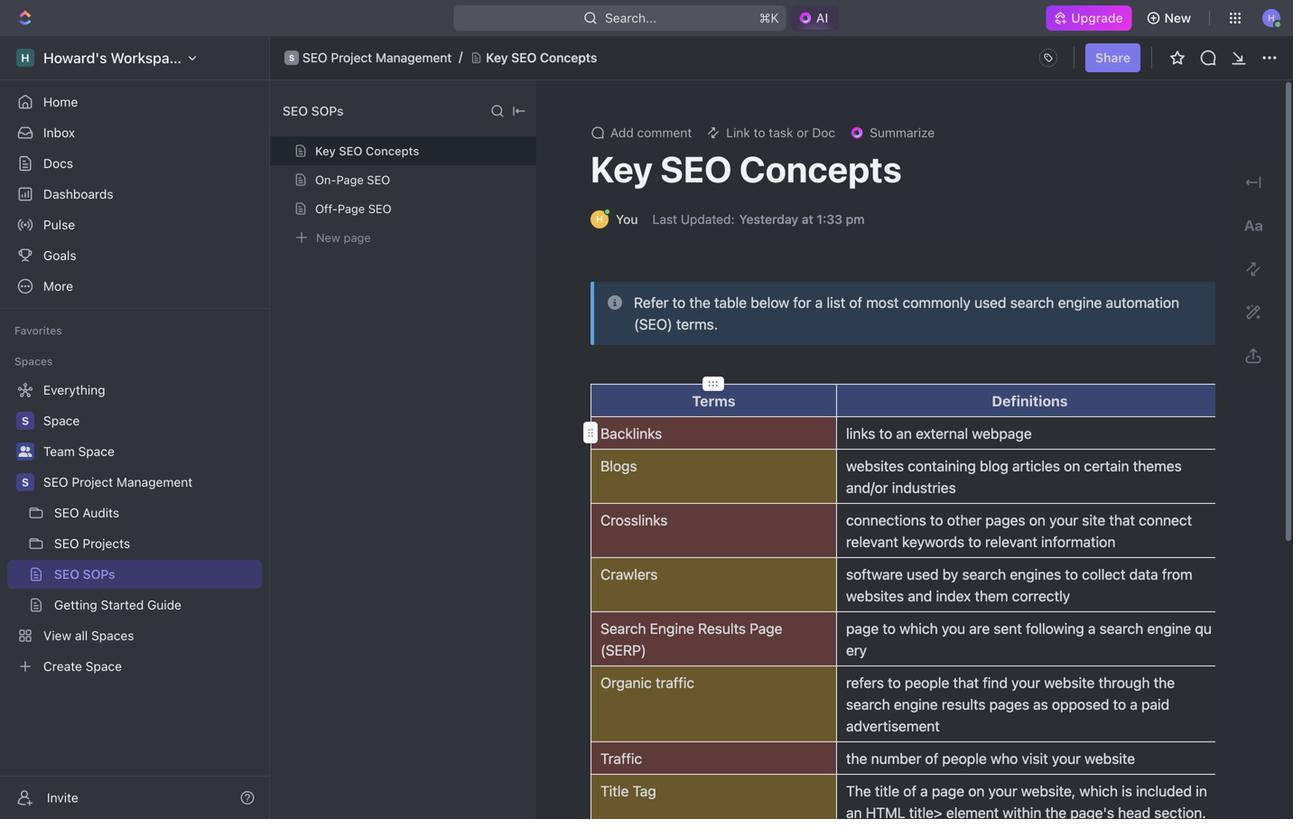 Task type: describe. For each thing, give the bounding box(es) containing it.
a inside the title of a page on your website, which is included in an html title> element within the page's head section.
[[921, 783, 928, 800]]

0 horizontal spatial page
[[344, 231, 371, 244]]

refer to the table below for a list of most commonly used search engine automation (seo) terms.
[[634, 294, 1184, 333]]

to right refers
[[888, 674, 901, 691]]

links
[[846, 425, 876, 442]]

your for find
[[1012, 674, 1041, 691]]

howard's workspace, , element
[[16, 49, 34, 67]]

0 vertical spatial an
[[896, 425, 912, 442]]

webpage
[[972, 425, 1032, 442]]

favorites button
[[7, 320, 69, 341]]

software used by search engines to collect data from websites and index them correctly
[[846, 566, 1197, 605]]

most
[[866, 294, 899, 311]]

add comment
[[611, 125, 692, 140]]

that inside "connections to other pages on your site that connect relevant keywords to relevant information"
[[1110, 512, 1135, 529]]

traffic
[[601, 750, 642, 767]]

results
[[942, 696, 986, 713]]

on inside the title of a page on your website, which is included in an html title> element within the page's head section.
[[969, 783, 985, 800]]

howard's workspace
[[43, 49, 186, 66]]

them
[[975, 588, 1009, 605]]

advertisement
[[846, 718, 940, 735]]

tree inside sidebar 'navigation'
[[7, 376, 262, 681]]

home link
[[7, 88, 262, 117]]

started
[[101, 598, 144, 612]]

new button
[[1140, 4, 1202, 33]]

used inside software used by search engines to collect data from websites and index them correctly
[[907, 566, 939, 583]]

title
[[875, 783, 900, 800]]

pulse link
[[7, 210, 262, 239]]

search inside "refers to people that find your website through the search engine results pages as opposed to a paid advertisement"
[[846, 696, 890, 713]]

is
[[1122, 783, 1133, 800]]

space for team
[[78, 444, 115, 459]]

an inside the title of a page on your website, which is included in an html title> element within the page's head section.
[[846, 804, 862, 819]]

and/or
[[846, 479, 888, 496]]

1:33
[[817, 212, 843, 227]]

s for space
[[22, 415, 29, 427]]

0 horizontal spatial concepts
[[366, 144, 419, 158]]

search inside software used by search engines to collect data from websites and index them correctly
[[962, 566, 1006, 583]]

search
[[601, 620, 646, 637]]

new for new page
[[316, 231, 340, 244]]

the
[[846, 783, 871, 800]]

0 vertical spatial spaces
[[14, 355, 53, 368]]

refers
[[846, 674, 884, 691]]

h inside h dropdown button
[[1268, 12, 1275, 23]]

paid
[[1142, 696, 1170, 713]]

page to which you are sent following a search engine qu ery
[[846, 620, 1212, 659]]

engine
[[650, 620, 695, 637]]

ai
[[816, 10, 829, 25]]

getting
[[54, 598, 97, 612]]

(seo)
[[634, 316, 673, 333]]

1 relevant from the left
[[846, 533, 899, 551]]

h button
[[1257, 4, 1286, 33]]

dashboards link
[[7, 180, 262, 209]]

title tag
[[601, 783, 656, 800]]

everything
[[43, 383, 105, 397]]

pulse
[[43, 217, 75, 232]]

page for on-
[[336, 173, 364, 187]]

seo projects link
[[54, 529, 258, 558]]

last updated: yesterday at 1:33 pm
[[653, 212, 865, 227]]

and
[[908, 588, 932, 605]]

doc
[[812, 125, 836, 140]]

backlinks
[[601, 425, 662, 442]]

from
[[1162, 566, 1193, 583]]

1 horizontal spatial project
[[331, 50, 372, 65]]

circle info image
[[608, 295, 622, 310]]

1 horizontal spatial h
[[596, 214, 603, 224]]

crosslinks
[[601, 512, 668, 529]]

terms
[[692, 392, 736, 410]]

information
[[1042, 533, 1116, 551]]

off-page seo
[[315, 202, 392, 215]]

site
[[1082, 512, 1106, 529]]

yesterday
[[739, 212, 799, 227]]

dashboards
[[43, 187, 113, 201]]

for
[[793, 294, 812, 311]]

the inside "refers to people that find your website through the search engine results pages as opposed to a paid advertisement"
[[1154, 674, 1175, 691]]

websites containing blog articles on certain themes and/or industries
[[846, 458, 1186, 496]]

connections to other pages on your site that connect relevant keywords to relevant information
[[846, 512, 1196, 551]]

off-
[[315, 202, 338, 215]]

on for articles
[[1064, 458, 1081, 475]]

list
[[827, 294, 846, 311]]

team
[[43, 444, 75, 459]]

traffic
[[656, 674, 695, 691]]

people
[[905, 674, 950, 691]]

or
[[797, 125, 809, 140]]

at
[[802, 212, 814, 227]]

1 horizontal spatial key
[[486, 50, 508, 65]]

to inside refer to the table below for a list of most commonly used search engine automation (seo) terms.
[[673, 294, 686, 311]]

summarize
[[870, 125, 935, 140]]

goals
[[43, 248, 76, 263]]

to inside dropdown button
[[754, 125, 766, 140]]

a inside "refers to people that find your website through the search engine results pages as opposed to a paid advertisement"
[[1130, 696, 1138, 713]]

refer
[[634, 294, 669, 311]]

other
[[947, 512, 982, 529]]

table
[[714, 294, 747, 311]]

everything link
[[7, 376, 258, 405]]

the inside the title of a page on your website, which is included in an html title> element within the page's head section.
[[1046, 804, 1067, 819]]

tag
[[633, 783, 656, 800]]

correctly
[[1012, 588, 1071, 605]]

create
[[43, 659, 82, 674]]

element
[[947, 804, 999, 819]]

more
[[43, 279, 73, 294]]

docs
[[43, 156, 73, 171]]

pages inside "connections to other pages on your site that connect relevant keywords to relevant information"
[[986, 512, 1026, 529]]

to down "other"
[[969, 533, 982, 551]]

of inside refer to the table below for a list of most commonly used search engine automation (seo) terms.
[[849, 294, 863, 311]]

search inside refer to the table below for a list of most commonly used search engine automation (seo) terms.
[[1011, 294, 1055, 311]]

1 horizontal spatial sops
[[311, 103, 344, 118]]

management inside tree
[[116, 475, 193, 490]]



Task type: locate. For each thing, give the bounding box(es) containing it.
1 vertical spatial search
[[962, 566, 1006, 583]]

page up title>
[[932, 783, 965, 800]]

websites up and/or
[[846, 458, 904, 475]]

dropdown menu image
[[1034, 43, 1063, 72]]

page right results
[[750, 620, 783, 637]]

search engine results page (serp)
[[601, 620, 786, 659]]

sops down "s seo project management"
[[311, 103, 344, 118]]

new down off-
[[316, 231, 340, 244]]

0 horizontal spatial an
[[846, 804, 862, 819]]

themes
[[1133, 458, 1182, 475]]

0 vertical spatial a
[[815, 294, 823, 311]]

last
[[653, 212, 677, 227]]

0 horizontal spatial spaces
[[14, 355, 53, 368]]

engine inside "refers to people that find your website through the search engine results pages as opposed to a paid advertisement"
[[894, 696, 938, 713]]

definitions
[[992, 392, 1068, 410]]

new right upgrade
[[1165, 10, 1191, 25]]

0 vertical spatial project
[[331, 50, 372, 65]]

1 vertical spatial a
[[1130, 696, 1138, 713]]

page up off-page seo
[[336, 173, 364, 187]]

1 websites from the top
[[846, 458, 904, 475]]

2 vertical spatial your
[[989, 783, 1018, 800]]

seo project management, , element
[[16, 473, 34, 491]]

1 horizontal spatial relevant
[[985, 533, 1038, 551]]

0 vertical spatial new
[[1165, 10, 1191, 25]]

pm
[[846, 212, 865, 227]]

space up the team at left
[[43, 413, 80, 428]]

0 vertical spatial websites
[[846, 458, 904, 475]]

the up terms.
[[690, 294, 711, 311]]

2 vertical spatial space
[[86, 659, 122, 674]]

user group image
[[19, 446, 32, 457]]

relevant down connections
[[846, 533, 899, 551]]

organic traffic
[[601, 674, 695, 691]]

1 horizontal spatial new
[[1165, 10, 1191, 25]]

2 vertical spatial s
[[22, 476, 29, 489]]

⌘k
[[760, 10, 779, 25]]

that
[[1110, 512, 1135, 529], [953, 674, 979, 691]]

0 vertical spatial the
[[690, 294, 711, 311]]

inbox link
[[7, 118, 262, 147]]

0 horizontal spatial management
[[116, 475, 193, 490]]

0 vertical spatial space
[[43, 413, 80, 428]]

1 vertical spatial pages
[[990, 696, 1030, 713]]

2 vertical spatial the
[[1046, 804, 1067, 819]]

favorites
[[14, 324, 62, 337]]

on up the element
[[969, 783, 985, 800]]

seo projects
[[54, 536, 130, 551]]

1 vertical spatial project
[[72, 475, 113, 490]]

the down "website,"
[[1046, 804, 1067, 819]]

1 vertical spatial spaces
[[91, 628, 134, 643]]

1 horizontal spatial spaces
[[91, 628, 134, 643]]

docs link
[[7, 149, 262, 178]]

2 vertical spatial page
[[750, 620, 783, 637]]

to inside software used by search engines to collect data from websites and index them correctly
[[1065, 566, 1078, 583]]

s seo project management
[[289, 50, 452, 65]]

0 horizontal spatial a
[[815, 294, 823, 311]]

that inside "refers to people that find your website through the search engine results pages as opposed to a paid advertisement"
[[953, 674, 979, 691]]

page inside the title of a page on your website, which is included in an html title> element within the page's head section.
[[932, 783, 965, 800]]

getting started guide link
[[54, 591, 258, 620]]

1 horizontal spatial seo project management link
[[303, 50, 452, 65]]

0 horizontal spatial search
[[846, 696, 890, 713]]

engine down people
[[894, 696, 938, 713]]

which
[[1080, 783, 1118, 800]]

0 horizontal spatial h
[[21, 51, 30, 64]]

0 horizontal spatial sops
[[83, 567, 115, 582]]

your inside "connections to other pages on your site that connect relevant keywords to relevant information"
[[1050, 512, 1079, 529]]

a up title>
[[921, 783, 928, 800]]

s
[[289, 53, 294, 63], [22, 415, 29, 427], [22, 476, 29, 489]]

0 horizontal spatial seo project management link
[[43, 468, 258, 497]]

used right commonly
[[975, 294, 1007, 311]]

(serp)
[[601, 642, 646, 659]]

view all spaces
[[43, 628, 134, 643]]

comment
[[637, 125, 692, 140]]

to up keywords on the right
[[930, 512, 943, 529]]

to down through
[[1113, 696, 1127, 713]]

s inside "s seo project management"
[[289, 53, 294, 63]]

1 horizontal spatial search
[[962, 566, 1006, 583]]

2 vertical spatial a
[[921, 783, 928, 800]]

sidebar navigation
[[0, 36, 274, 819]]

new page
[[316, 231, 371, 244]]

the inside refer to the table below for a list of most commonly used search engine automation (seo) terms.
[[690, 294, 711, 311]]

page's
[[1071, 804, 1115, 819]]

websites inside websites containing blog articles on certain themes and/or industries
[[846, 458, 904, 475]]

0 horizontal spatial of
[[849, 294, 863, 311]]

1 horizontal spatial the
[[1046, 804, 1067, 819]]

getting started guide
[[54, 598, 182, 612]]

1 vertical spatial on
[[1030, 512, 1046, 529]]

share
[[1096, 50, 1131, 65]]

0 vertical spatial pages
[[986, 512, 1026, 529]]

management
[[376, 50, 452, 65], [116, 475, 193, 490]]

head
[[1118, 804, 1151, 819]]

0 vertical spatial your
[[1050, 512, 1079, 529]]

2 relevant from the left
[[985, 533, 1038, 551]]

commonly
[[903, 294, 971, 311]]

project
[[331, 50, 372, 65], [72, 475, 113, 490]]

2 vertical spatial search
[[846, 696, 890, 713]]

1 vertical spatial that
[[953, 674, 979, 691]]

h inside the 'howard's workspace, ,' element
[[21, 51, 30, 64]]

2 horizontal spatial h
[[1268, 12, 1275, 23]]

1 horizontal spatial that
[[1110, 512, 1135, 529]]

s for seo project management
[[22, 476, 29, 489]]

1 vertical spatial space
[[78, 444, 115, 459]]

1 vertical spatial page
[[932, 783, 965, 800]]

invite
[[47, 790, 78, 805]]

website
[[1045, 674, 1095, 691]]

used up and in the right bottom of the page
[[907, 566, 939, 583]]

2 horizontal spatial the
[[1154, 674, 1175, 691]]

through
[[1099, 674, 1150, 691]]

1 horizontal spatial of
[[904, 783, 917, 800]]

results
[[698, 620, 746, 637]]

as
[[1033, 696, 1048, 713]]

summarize button
[[843, 120, 942, 145]]

refers to people that find your website through the search engine results pages as opposed to a paid advertisement
[[846, 674, 1179, 735]]

find
[[983, 674, 1008, 691]]

to left the collect
[[1065, 566, 1078, 583]]

1 horizontal spatial used
[[975, 294, 1007, 311]]

2 websites from the top
[[846, 588, 904, 605]]

on-page seo
[[315, 173, 390, 187]]

new inside button
[[1165, 10, 1191, 25]]

an down the
[[846, 804, 862, 819]]

1 vertical spatial new
[[316, 231, 340, 244]]

html
[[866, 804, 906, 819]]

howard's
[[43, 49, 107, 66]]

seo audits link
[[54, 499, 258, 528]]

spaces
[[14, 355, 53, 368], [91, 628, 134, 643]]

page for off-
[[338, 202, 365, 215]]

0 vertical spatial that
[[1110, 512, 1135, 529]]

audits
[[83, 505, 119, 520]]

pages down find
[[990, 696, 1030, 713]]

terms.
[[676, 316, 718, 333]]

sops down seo projects
[[83, 567, 115, 582]]

2 horizontal spatial a
[[1130, 696, 1138, 713]]

tree containing everything
[[7, 376, 262, 681]]

pages inside "refers to people that find your website through the search engine results pages as opposed to a paid advertisement"
[[990, 696, 1030, 713]]

space link
[[43, 406, 258, 435]]

0 vertical spatial s
[[289, 53, 294, 63]]

seo sops down seo projects
[[54, 567, 115, 582]]

page down off-page seo
[[344, 231, 371, 244]]

websites inside software used by search engines to collect data from websites and index them correctly
[[846, 588, 904, 605]]

to right links
[[880, 425, 893, 442]]

1 vertical spatial an
[[846, 804, 862, 819]]

a inside refer to the table below for a list of most commonly used search engine automation (seo) terms.
[[815, 294, 823, 311]]

0 vertical spatial search
[[1011, 294, 1055, 311]]

page
[[344, 231, 371, 244], [932, 783, 965, 800]]

external
[[916, 425, 968, 442]]

1 vertical spatial seo sops
[[54, 567, 115, 582]]

your inside "refers to people that find your website through the search engine results pages as opposed to a paid advertisement"
[[1012, 674, 1041, 691]]

of inside the title of a page on your website, which is included in an html title> element within the page's head section.
[[904, 783, 917, 800]]

1 vertical spatial of
[[904, 783, 917, 800]]

engine left automation
[[1058, 294, 1102, 311]]

team space link
[[43, 437, 258, 466]]

0 horizontal spatial engine
[[894, 696, 938, 713]]

seo sops inside tree
[[54, 567, 115, 582]]

page down on-page seo
[[338, 202, 365, 215]]

articles
[[1013, 458, 1060, 475]]

seo sops up on-
[[283, 103, 344, 118]]

projects
[[83, 536, 130, 551]]

on-
[[315, 173, 336, 187]]

to right 'refer'
[[673, 294, 686, 311]]

spaces inside "link"
[[91, 628, 134, 643]]

spaces down getting started guide
[[91, 628, 134, 643]]

section.
[[1155, 804, 1207, 819]]

0 horizontal spatial used
[[907, 566, 939, 583]]

1 vertical spatial engine
[[894, 696, 938, 713]]

2 vertical spatial on
[[969, 783, 985, 800]]

more button
[[7, 272, 262, 301]]

that right site
[[1110, 512, 1135, 529]]

on up information
[[1030, 512, 1046, 529]]

key
[[486, 50, 508, 65], [315, 144, 336, 158], [591, 148, 653, 190]]

0 vertical spatial seo project management link
[[303, 50, 452, 65]]

1 vertical spatial management
[[116, 475, 193, 490]]

on inside websites containing blog articles on certain themes and/or industries
[[1064, 458, 1081, 475]]

relevant up the engines
[[985, 533, 1038, 551]]

opposed
[[1052, 696, 1110, 713]]

collect
[[1082, 566, 1126, 583]]

website,
[[1021, 783, 1076, 800]]

new for new
[[1165, 10, 1191, 25]]

0 horizontal spatial on
[[969, 783, 985, 800]]

a right for
[[815, 294, 823, 311]]

your up "as"
[[1012, 674, 1041, 691]]

page to which you are sent following a search engine qu
[[846, 620, 1212, 637]]

all
[[75, 628, 88, 643]]

included
[[1136, 783, 1192, 800]]

on for pages
[[1030, 512, 1046, 529]]

1 vertical spatial your
[[1012, 674, 1041, 691]]

spaces down favorites button
[[14, 355, 53, 368]]

2 horizontal spatial on
[[1064, 458, 1081, 475]]

used inside refer to the table below for a list of most commonly used search engine automation (seo) terms.
[[975, 294, 1007, 311]]

the up paid
[[1154, 674, 1175, 691]]

0 vertical spatial engine
[[1058, 294, 1102, 311]]

page inside search engine results page (serp)
[[750, 620, 783, 637]]

on inside "connections to other pages on your site that connect relevant keywords to relevant information"
[[1030, 512, 1046, 529]]

on left certain
[[1064, 458, 1081, 475]]

your for on
[[1050, 512, 1079, 529]]

0 horizontal spatial the
[[690, 294, 711, 311]]

websites down software
[[846, 588, 904, 605]]

1 vertical spatial h
[[21, 51, 30, 64]]

below
[[751, 294, 790, 311]]

seo sops link
[[54, 560, 258, 589]]

2 horizontal spatial search
[[1011, 294, 1055, 311]]

1 horizontal spatial concepts
[[540, 50, 597, 65]]

pages right "other"
[[986, 512, 1026, 529]]

2 vertical spatial h
[[596, 214, 603, 224]]

automation
[[1106, 294, 1180, 311]]

1 horizontal spatial seo sops
[[283, 103, 344, 118]]

your inside the title of a page on your website, which is included in an html title> element within the page's head section.
[[989, 783, 1018, 800]]

1 vertical spatial the
[[1154, 674, 1175, 691]]

0 vertical spatial h
[[1268, 12, 1275, 23]]

your up within
[[989, 783, 1018, 800]]

tree
[[7, 376, 262, 681]]

of right title
[[904, 783, 917, 800]]

create space link
[[7, 652, 258, 681]]

2 horizontal spatial key
[[591, 148, 653, 190]]

a left paid
[[1130, 696, 1138, 713]]

1 vertical spatial used
[[907, 566, 939, 583]]

0 vertical spatial on
[[1064, 458, 1081, 475]]

0 horizontal spatial key
[[315, 144, 336, 158]]

space, , element
[[16, 412, 34, 430]]

sops inside tree
[[83, 567, 115, 582]]

that up results
[[953, 674, 979, 691]]

space right the team at left
[[78, 444, 115, 459]]

project inside tree
[[72, 475, 113, 490]]

seo sops
[[283, 103, 344, 118], [54, 567, 115, 582]]

view all spaces link
[[7, 621, 258, 650]]

1 horizontal spatial on
[[1030, 512, 1046, 529]]

0 vertical spatial of
[[849, 294, 863, 311]]

connections
[[846, 512, 927, 529]]

space for create
[[86, 659, 122, 674]]

0 vertical spatial seo sops
[[283, 103, 344, 118]]

relevant
[[846, 533, 899, 551], [985, 533, 1038, 551]]

0 horizontal spatial new
[[316, 231, 340, 244]]

0 horizontal spatial project
[[72, 475, 113, 490]]

0 horizontal spatial that
[[953, 674, 979, 691]]

view
[[43, 628, 71, 643]]

home
[[43, 94, 78, 109]]

space down view all spaces
[[86, 659, 122, 674]]

1 vertical spatial s
[[22, 415, 29, 427]]

0 vertical spatial sops
[[311, 103, 344, 118]]

to right link
[[754, 125, 766, 140]]

1 horizontal spatial management
[[376, 50, 452, 65]]

engine inside refer to the table below for a list of most commonly used search engine automation (seo) terms.
[[1058, 294, 1102, 311]]

within
[[1003, 804, 1042, 819]]

0 vertical spatial page
[[344, 231, 371, 244]]

0 horizontal spatial seo sops
[[54, 567, 115, 582]]

blog
[[980, 458, 1009, 475]]

2 horizontal spatial concepts
[[740, 148, 902, 190]]

1 vertical spatial seo project management link
[[43, 468, 258, 497]]

crawlers
[[601, 566, 658, 583]]

of right "list" at the top right of the page
[[849, 294, 863, 311]]

1 vertical spatial page
[[338, 202, 365, 215]]

your up information
[[1050, 512, 1079, 529]]

1 horizontal spatial engine
[[1058, 294, 1102, 311]]

title>
[[909, 804, 943, 819]]

of
[[849, 294, 863, 311], [904, 783, 917, 800]]

link to task or doc button
[[699, 120, 843, 145]]

0 vertical spatial management
[[376, 50, 452, 65]]

guide
[[147, 598, 182, 612]]

seo project management
[[43, 475, 193, 490]]

0 vertical spatial page
[[336, 173, 364, 187]]

1 horizontal spatial an
[[896, 425, 912, 442]]

the number of people who visit your website
[[846, 750, 1136, 767]]

1 horizontal spatial a
[[921, 783, 928, 800]]

ery
[[846, 642, 867, 659]]

an left external
[[896, 425, 912, 442]]



Task type: vqa. For each thing, say whether or not it's contained in the screenshot.
your in the The title of a page on your website, which is included in an HTML title> element within the page's head section.
yes



